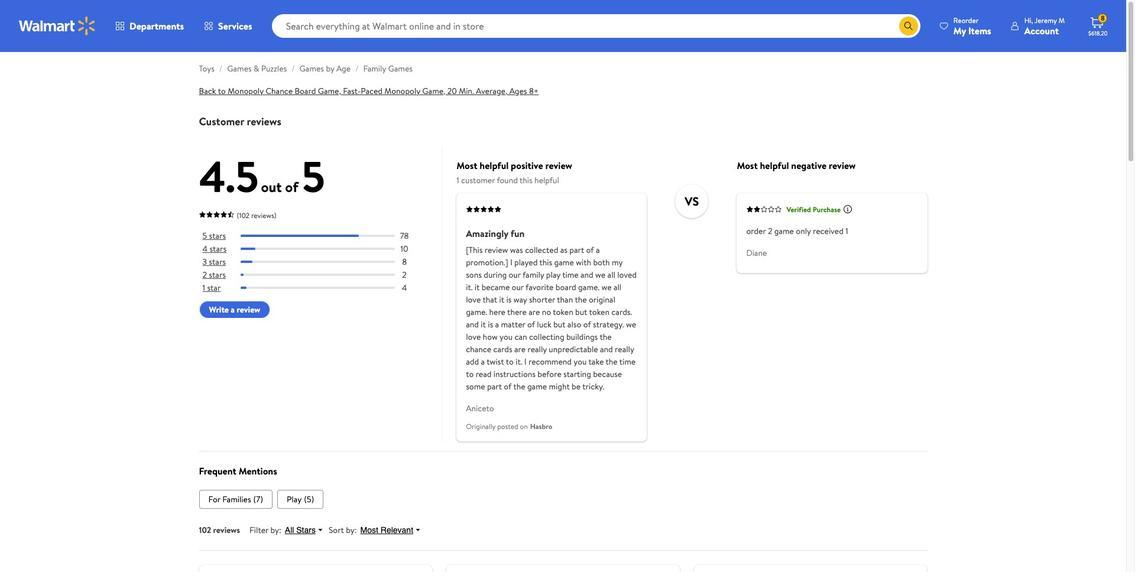 Task type: describe. For each thing, give the bounding box(es) containing it.
0 horizontal spatial i
[[510, 257, 513, 269]]

favorite
[[526, 282, 554, 294]]

games & puzzles link
[[227, 63, 287, 75]]

list item containing for families
[[199, 490, 273, 509]]

a right add
[[481, 356, 485, 368]]

1 vertical spatial 5
[[203, 230, 207, 242]]

1 vertical spatial all
[[614, 282, 622, 294]]

a up 'both'
[[596, 244, 600, 256]]

0 vertical spatial is
[[507, 294, 512, 306]]

was
[[510, 244, 523, 256]]

most relevant button
[[357, 525, 427, 536]]

write a review
[[209, 304, 260, 316]]

0 horizontal spatial to
[[218, 85, 226, 97]]

2 for 2
[[402, 269, 407, 281]]

78
[[400, 230, 409, 242]]

luck
[[537, 319, 552, 331]]

2 monopoly from the left
[[385, 85, 421, 97]]

originally
[[466, 422, 496, 432]]

1 vertical spatial 1
[[846, 226, 849, 237]]

min.
[[459, 85, 474, 97]]

this inside amazingly fun [this review was collected as part of a promotion.] i played this game with both my sons during our family play time and we all loved it. it became our favorite board game. we all love that it is way shorter than the original game. here there are no token but token cards. and it is a matter of luck but also of strategy. we love how you can collecting buildings the chance cards are really unpredictable and really add a twist to it. i recommend you take the time to read instructions before starting because some part of the game might be tricky.
[[540, 257, 553, 269]]

1 vertical spatial time
[[620, 356, 636, 368]]

5 stars
[[203, 230, 226, 242]]

chance
[[266, 85, 293, 97]]

1 horizontal spatial to
[[466, 369, 474, 381]]

2 vertical spatial game
[[528, 381, 547, 393]]

most for most helpful negative review
[[737, 159, 758, 172]]

0 horizontal spatial and
[[466, 319, 479, 331]]

1 inside the most helpful positive review 1 customer found this helpful
[[457, 175, 459, 186]]

back to monopoly chance board game, fast-paced monopoly game, 20 min. average, ages 8+
[[199, 85, 539, 97]]

on
[[520, 422, 528, 432]]

positive
[[511, 159, 543, 172]]

my
[[954, 24, 967, 37]]

2 horizontal spatial game
[[775, 226, 794, 237]]

can
[[515, 331, 527, 343]]

negative
[[792, 159, 827, 172]]

progress bar for 8
[[240, 261, 395, 263]]

2 love from the top
[[466, 331, 481, 343]]

customer
[[461, 175, 495, 186]]

102
[[199, 525, 211, 536]]

frequent
[[199, 465, 236, 478]]

hi, jeremy m account
[[1025, 15, 1065, 37]]

[this
[[466, 244, 483, 256]]

here
[[489, 307, 506, 318]]

of left the luck
[[528, 319, 535, 331]]

my
[[612, 257, 623, 269]]

services
[[218, 20, 252, 33]]

0 vertical spatial but
[[576, 307, 588, 318]]

all stars button
[[281, 525, 329, 536]]

1 token from the left
[[553, 307, 574, 318]]

3 games from the left
[[388, 63, 413, 75]]

most helpful positive review 1 customer found this helpful
[[457, 159, 573, 186]]

progress bar for 4
[[240, 287, 395, 290]]

sort
[[329, 525, 344, 536]]

m
[[1059, 15, 1065, 25]]

1 horizontal spatial 5
[[302, 147, 325, 206]]

1 / from the left
[[219, 63, 223, 75]]

0 horizontal spatial are
[[515, 344, 526, 356]]

star
[[207, 282, 221, 294]]

originally posted on hasbro
[[466, 422, 553, 432]]

departments
[[130, 20, 184, 33]]

4 for 4
[[402, 282, 407, 294]]

games by age link
[[300, 63, 351, 75]]

(5)
[[304, 494, 314, 506]]

family
[[363, 63, 386, 75]]

family games link
[[363, 63, 413, 75]]

tricky.
[[583, 381, 605, 393]]

2 vertical spatial 1
[[203, 282, 205, 294]]

sons
[[466, 269, 482, 281]]

during
[[484, 269, 507, 281]]

original
[[589, 294, 616, 306]]

take
[[589, 356, 604, 368]]

verified
[[787, 205, 812, 215]]

Search search field
[[272, 14, 921, 38]]

for families (7)
[[209, 494, 263, 506]]

1 horizontal spatial and
[[581, 269, 594, 281]]

both
[[594, 257, 610, 269]]

by
[[326, 63, 335, 75]]

amazingly fun [this review was collected as part of a promotion.] i played this game with both my sons during our family play time and we all loved it. it became our favorite board game. we all love that it is way shorter than the original game. here there are no token but token cards. and it is a matter of luck but also of strategy. we love how you can collecting buildings the chance cards are really unpredictable and really add a twist to it. i recommend you take the time to read instructions before starting because some part of the game might be tricky.
[[466, 227, 637, 393]]

age
[[337, 63, 351, 75]]

amazingly
[[466, 227, 509, 240]]

as
[[561, 244, 568, 256]]

1 horizontal spatial are
[[529, 307, 540, 318]]

paced
[[361, 85, 383, 97]]

how
[[483, 331, 498, 343]]

puzzles
[[261, 63, 287, 75]]

review for [this
[[485, 244, 508, 256]]

1 star
[[203, 282, 221, 294]]

of up the with
[[587, 244, 594, 256]]

8 for 8 $618.20
[[1101, 13, 1105, 23]]

most for most relevant
[[361, 526, 379, 535]]

0 vertical spatial game.
[[579, 282, 600, 294]]

collecting
[[529, 331, 565, 343]]

fast-
[[343, 85, 361, 97]]

20
[[448, 85, 457, 97]]

departments button
[[105, 12, 194, 40]]

progress bar for 10
[[240, 248, 395, 250]]

the down 'instructions'
[[514, 381, 526, 393]]

that
[[483, 294, 498, 306]]

reviews)
[[251, 211, 277, 221]]

add
[[466, 356, 479, 368]]

write a review link
[[199, 301, 270, 319]]

helpful for negative
[[760, 159, 789, 172]]

chance
[[466, 344, 492, 356]]

starting
[[564, 369, 591, 381]]

2 vertical spatial it
[[481, 319, 486, 331]]

a down here
[[495, 319, 499, 331]]

1 vertical spatial our
[[512, 282, 524, 294]]

1 horizontal spatial you
[[574, 356, 587, 368]]

1 horizontal spatial helpful
[[535, 175, 559, 186]]

2 games from the left
[[300, 63, 324, 75]]

(102 reviews) link
[[199, 208, 277, 221]]

shorter
[[529, 294, 556, 306]]

board
[[556, 282, 577, 294]]

order
[[747, 226, 766, 237]]

be
[[572, 381, 581, 393]]

0 vertical spatial part
[[570, 244, 585, 256]]

1 really from the left
[[528, 344, 547, 356]]

1 vertical spatial is
[[488, 319, 493, 331]]

(102 reviews)
[[237, 211, 277, 221]]

of down 'instructions'
[[504, 381, 512, 393]]

aniceto
[[466, 403, 494, 415]]

Walmart Site-Wide search field
[[272, 14, 921, 38]]

because
[[593, 369, 622, 381]]

0 vertical spatial time
[[563, 269, 579, 281]]

2 game, from the left
[[423, 85, 446, 97]]

jeremy
[[1035, 15, 1058, 25]]

1 monopoly from the left
[[228, 85, 264, 97]]

progress bar for 2
[[240, 274, 395, 276]]

0 vertical spatial we
[[596, 269, 606, 281]]

0 horizontal spatial part
[[487, 381, 502, 393]]

cards
[[494, 344, 513, 356]]



Task type: vqa. For each thing, say whether or not it's contained in the screenshot.


Task type: locate. For each thing, give the bounding box(es) containing it.
5 up the 4 stars
[[203, 230, 207, 242]]

1 horizontal spatial 1
[[457, 175, 459, 186]]

stars for 4 stars
[[210, 243, 227, 255]]

most inside the most helpful positive review 1 customer found this helpful
[[457, 159, 478, 172]]

back to monopoly chance board game, fast-paced monopoly game, 20 min. average, ages 8+ link
[[199, 85, 539, 97]]

time up because on the right
[[620, 356, 636, 368]]

1 horizontal spatial by:
[[346, 525, 357, 536]]

1 vertical spatial game
[[555, 257, 574, 269]]

love
[[466, 294, 481, 306], [466, 331, 481, 343]]

1 left star
[[203, 282, 205, 294]]

and up 'chance'
[[466, 319, 479, 331]]

it. down sons in the top of the page
[[466, 282, 473, 294]]

1 by: from the left
[[271, 525, 281, 536]]

love left that
[[466, 294, 481, 306]]

part down read
[[487, 381, 502, 393]]

4 for 4 stars
[[203, 243, 208, 255]]

this down collected
[[540, 257, 553, 269]]

customer reviews
[[199, 114, 282, 129]]

of right also
[[584, 319, 591, 331]]

ages
[[510, 85, 527, 97]]

and up take
[[600, 344, 613, 356]]

is left way
[[507, 294, 512, 306]]

1 horizontal spatial it.
[[516, 356, 523, 368]]

of inside 4.5 out of 5
[[285, 177, 299, 197]]

write
[[209, 304, 229, 316]]

i up 'instructions'
[[525, 356, 527, 368]]

1 horizontal spatial really
[[615, 344, 634, 356]]

1 vertical spatial but
[[554, 319, 566, 331]]

mentions
[[239, 465, 277, 478]]

1 horizontal spatial game.
[[579, 282, 600, 294]]

list containing for families
[[199, 490, 928, 509]]

1 horizontal spatial token
[[589, 307, 610, 318]]

most
[[457, 159, 478, 172], [737, 159, 758, 172], [361, 526, 379, 535]]

are left no at the bottom
[[529, 307, 540, 318]]

1 horizontal spatial monopoly
[[385, 85, 421, 97]]

you up cards
[[500, 331, 513, 343]]

review for negative
[[829, 159, 856, 172]]

but left also
[[554, 319, 566, 331]]

love up 'chance'
[[466, 331, 481, 343]]

&
[[254, 63, 259, 75]]

0 vertical spatial i
[[510, 257, 513, 269]]

2 horizontal spatial most
[[737, 159, 758, 172]]

game left only at the right top
[[775, 226, 794, 237]]

1 list item from the left
[[199, 490, 273, 509]]

0 horizontal spatial 1
[[203, 282, 205, 294]]

2 for 2 stars
[[203, 269, 207, 281]]

2 horizontal spatial helpful
[[760, 159, 789, 172]]

promotion.]
[[466, 257, 508, 269]]

0 vertical spatial all
[[608, 269, 616, 281]]

2 horizontal spatial and
[[600, 344, 613, 356]]

1 game, from the left
[[318, 85, 341, 97]]

customer
[[199, 114, 244, 129]]

1 vertical spatial are
[[515, 344, 526, 356]]

our
[[509, 269, 521, 281], [512, 282, 524, 294]]

1 horizontal spatial but
[[576, 307, 588, 318]]

posted
[[498, 422, 519, 432]]

list item down frequent mentions
[[199, 490, 273, 509]]

read
[[476, 369, 492, 381]]

0 vertical spatial it
[[475, 282, 480, 294]]

to right 'back'
[[218, 85, 226, 97]]

1 horizontal spatial game,
[[423, 85, 446, 97]]

review right write in the left of the page
[[237, 304, 260, 316]]

games left &
[[227, 63, 252, 75]]

game down before
[[528, 381, 547, 393]]

8 up $618.20
[[1101, 13, 1105, 23]]

stars for 5 stars
[[209, 230, 226, 242]]

the
[[575, 294, 587, 306], [600, 331, 612, 343], [606, 356, 618, 368], [514, 381, 526, 393]]

1 horizontal spatial 2
[[402, 269, 407, 281]]

stars down "3 stars"
[[209, 269, 226, 281]]

1 love from the top
[[466, 294, 481, 306]]

games
[[227, 63, 252, 75], [300, 63, 324, 75], [388, 63, 413, 75]]

fun
[[511, 227, 525, 240]]

0 vertical spatial this
[[520, 175, 533, 186]]

a right write in the left of the page
[[231, 304, 235, 316]]

unpredictable
[[549, 344, 598, 356]]

list item up the all stars
[[277, 490, 324, 509]]

reviews down chance on the left top of the page
[[247, 114, 282, 129]]

game. up the original
[[579, 282, 600, 294]]

1 vertical spatial it.
[[516, 356, 523, 368]]

2 really from the left
[[615, 344, 634, 356]]

token down than
[[553, 307, 574, 318]]

0 horizontal spatial games
[[227, 63, 252, 75]]

account
[[1025, 24, 1059, 37]]

0 vertical spatial 5
[[302, 147, 325, 206]]

game. down that
[[466, 307, 488, 318]]

matter
[[501, 319, 526, 331]]

4.5
[[199, 147, 259, 206]]

2 horizontal spatial to
[[506, 356, 514, 368]]

1 horizontal spatial reviews
[[247, 114, 282, 129]]

1 vertical spatial it
[[500, 294, 505, 306]]

1 vertical spatial 8
[[402, 256, 407, 268]]

0 horizontal spatial helpful
[[480, 159, 509, 172]]

received
[[813, 226, 844, 237]]

4.5 out of 5
[[199, 147, 325, 206]]

order 2 game only received 1
[[747, 226, 849, 237]]

of right out
[[285, 177, 299, 197]]

part
[[570, 244, 585, 256], [487, 381, 502, 393]]

are down can
[[515, 344, 526, 356]]

really
[[528, 344, 547, 356], [615, 344, 634, 356]]

0 horizontal spatial this
[[520, 175, 533, 186]]

review
[[546, 159, 573, 172], [829, 159, 856, 172], [485, 244, 508, 256], [237, 304, 260, 316]]

all
[[285, 526, 294, 535]]

monopoly down family games link
[[385, 85, 421, 97]]

list
[[199, 490, 928, 509]]

1 horizontal spatial game
[[555, 257, 574, 269]]

stars
[[296, 526, 316, 535]]

1 vertical spatial game.
[[466, 307, 488, 318]]

we down cards.
[[626, 319, 637, 331]]

0 horizontal spatial you
[[500, 331, 513, 343]]

frequent mentions
[[199, 465, 277, 478]]

0 horizontal spatial token
[[553, 307, 574, 318]]

game.
[[579, 282, 600, 294], [466, 307, 488, 318]]

by: for filter by:
[[271, 525, 281, 536]]

before
[[538, 369, 562, 381]]

helpful up found
[[480, 159, 509, 172]]

1 horizontal spatial games
[[300, 63, 324, 75]]

list item
[[199, 490, 273, 509], [277, 490, 324, 509]]

reorder my items
[[954, 15, 992, 37]]

0 vertical spatial are
[[529, 307, 540, 318]]

0 vertical spatial and
[[581, 269, 594, 281]]

1 vertical spatial you
[[574, 356, 587, 368]]

2 right "order"
[[768, 226, 773, 237]]

(7)
[[254, 494, 263, 506]]

review right negative
[[829, 159, 856, 172]]

monopoly down &
[[228, 85, 264, 97]]

for
[[209, 494, 221, 506]]

games left by
[[300, 63, 324, 75]]

game down as
[[555, 257, 574, 269]]

stars right 3
[[209, 256, 226, 268]]

1 horizontal spatial most
[[457, 159, 478, 172]]

1 horizontal spatial this
[[540, 257, 553, 269]]

0 horizontal spatial time
[[563, 269, 579, 281]]

it right that
[[500, 294, 505, 306]]

2 token from the left
[[589, 307, 610, 318]]

2 horizontal spatial 1
[[846, 226, 849, 237]]

walmart image
[[19, 17, 96, 35]]

cards.
[[612, 307, 633, 318]]

1 right the received
[[846, 226, 849, 237]]

by:
[[271, 525, 281, 536], [346, 525, 357, 536]]

2 progress bar from the top
[[240, 248, 395, 250]]

1 vertical spatial love
[[466, 331, 481, 343]]

0 horizontal spatial /
[[219, 63, 223, 75]]

and down the with
[[581, 269, 594, 281]]

2 horizontal spatial games
[[388, 63, 413, 75]]

no
[[542, 307, 551, 318]]

/ right puzzles
[[292, 63, 295, 75]]

2 vertical spatial and
[[600, 344, 613, 356]]

2
[[768, 226, 773, 237], [203, 269, 207, 281], [402, 269, 407, 281]]

0 vertical spatial our
[[509, 269, 521, 281]]

0 horizontal spatial is
[[488, 319, 493, 331]]

helpful for positive
[[480, 159, 509, 172]]

4 up 3
[[203, 243, 208, 255]]

the up because on the right
[[606, 356, 618, 368]]

you
[[500, 331, 513, 343], [574, 356, 587, 368]]

really down strategy.
[[615, 344, 634, 356]]

all stars
[[285, 526, 316, 535]]

but up also
[[576, 307, 588, 318]]

play
[[546, 269, 561, 281]]

4
[[203, 243, 208, 255], [402, 282, 407, 294]]

helpful down the positive
[[535, 175, 559, 186]]

the right than
[[575, 294, 587, 306]]

became
[[482, 282, 510, 294]]

game, left 20
[[423, 85, 446, 97]]

2 by: from the left
[[346, 525, 357, 536]]

part right as
[[570, 244, 585, 256]]

twist
[[487, 356, 504, 368]]

played
[[515, 257, 538, 269]]

filter by:
[[250, 525, 281, 536]]

by: right sort on the bottom of page
[[346, 525, 357, 536]]

progress bar for 78
[[240, 235, 395, 237]]

0 horizontal spatial 5
[[203, 230, 207, 242]]

/ right toys link
[[219, 63, 223, 75]]

0 horizontal spatial it
[[475, 282, 480, 294]]

items
[[969, 24, 992, 37]]

by: for sort by:
[[346, 525, 357, 536]]

game, left fast-
[[318, 85, 341, 97]]

most inside dropdown button
[[361, 526, 379, 535]]

average,
[[476, 85, 508, 97]]

0 horizontal spatial 8
[[402, 256, 407, 268]]

most for most helpful positive review 1 customer found this helpful
[[457, 159, 478, 172]]

0 vertical spatial 4
[[203, 243, 208, 255]]

1 horizontal spatial it
[[481, 319, 486, 331]]

we down 'both'
[[596, 269, 606, 281]]

1 horizontal spatial part
[[570, 244, 585, 256]]

play (5)
[[287, 494, 314, 506]]

helpful left negative
[[760, 159, 789, 172]]

4 progress bar from the top
[[240, 274, 395, 276]]

back
[[199, 85, 216, 97]]

reviews right 102
[[213, 525, 240, 536]]

strategy.
[[593, 319, 624, 331]]

4 down 10
[[402, 282, 407, 294]]

1 progress bar from the top
[[240, 235, 395, 237]]

token
[[553, 307, 574, 318], [589, 307, 610, 318]]

2 down 3
[[203, 269, 207, 281]]

2 horizontal spatial 2
[[768, 226, 773, 237]]

our down played
[[509, 269, 521, 281]]

game
[[775, 226, 794, 237], [555, 257, 574, 269], [528, 381, 547, 393]]

1 horizontal spatial 8
[[1101, 13, 1105, 23]]

it up how
[[481, 319, 486, 331]]

time
[[563, 269, 579, 281], [620, 356, 636, 368]]

you up the starting
[[574, 356, 587, 368]]

this inside the most helpful positive review 1 customer found this helpful
[[520, 175, 533, 186]]

review inside the most helpful positive review 1 customer found this helpful
[[546, 159, 573, 172]]

progress bar
[[240, 235, 395, 237], [240, 248, 395, 250], [240, 261, 395, 263], [240, 274, 395, 276], [240, 287, 395, 290]]

review inside amazingly fun [this review was collected as part of a promotion.] i played this game with both my sons during our family play time and we all loved it. it became our favorite board game. we all love that it is way shorter than the original game. here there are no token but token cards. and it is a matter of luck but also of strategy. we love how you can collecting buildings the chance cards are really unpredictable and really add a twist to it. i recommend you take the time to read instructions before starting because some part of the game might be tricky.
[[485, 244, 508, 256]]

1 vertical spatial to
[[506, 356, 514, 368]]

1 horizontal spatial i
[[525, 356, 527, 368]]

0 vertical spatial 1
[[457, 175, 459, 186]]

we up the original
[[602, 282, 612, 294]]

by: left 'all'
[[271, 525, 281, 536]]

0 horizontal spatial game,
[[318, 85, 341, 97]]

all down my
[[608, 269, 616, 281]]

it. up 'instructions'
[[516, 356, 523, 368]]

our up way
[[512, 282, 524, 294]]

2 / from the left
[[292, 63, 295, 75]]

2 list item from the left
[[277, 490, 324, 509]]

stars
[[209, 230, 226, 242], [210, 243, 227, 255], [209, 256, 226, 268], [209, 269, 226, 281]]

0 horizontal spatial reviews
[[213, 525, 240, 536]]

0 vertical spatial you
[[500, 331, 513, 343]]

0 horizontal spatial game.
[[466, 307, 488, 318]]

to down add
[[466, 369, 474, 381]]

services button
[[194, 12, 262, 40]]

0 vertical spatial love
[[466, 294, 481, 306]]

0 horizontal spatial it.
[[466, 282, 473, 294]]

4 stars
[[203, 243, 227, 255]]

reviews for 102 reviews
[[213, 525, 240, 536]]

0 vertical spatial reviews
[[247, 114, 282, 129]]

stars for 3 stars
[[209, 256, 226, 268]]

with
[[576, 257, 592, 269]]

is up how
[[488, 319, 493, 331]]

is
[[507, 294, 512, 306], [488, 319, 493, 331]]

stars down 5 stars
[[210, 243, 227, 255]]

10
[[401, 243, 409, 255]]

some
[[466, 381, 485, 393]]

list item containing play
[[277, 490, 324, 509]]

3 progress bar from the top
[[240, 261, 395, 263]]

reviews for customer reviews
[[247, 114, 282, 129]]

1 vertical spatial part
[[487, 381, 502, 393]]

the down strategy.
[[600, 331, 612, 343]]

hi,
[[1025, 15, 1034, 25]]

stars for 2 stars
[[209, 269, 226, 281]]

1 games from the left
[[227, 63, 252, 75]]

1 horizontal spatial list item
[[277, 490, 324, 509]]

really down collecting
[[528, 344, 547, 356]]

there
[[508, 307, 527, 318]]

all down loved
[[614, 282, 622, 294]]

2 horizontal spatial /
[[356, 63, 359, 75]]

sort by:
[[329, 525, 357, 536]]

instructions
[[494, 369, 536, 381]]

8+
[[529, 85, 539, 97]]

time up the board
[[563, 269, 579, 281]]

buildings
[[567, 331, 598, 343]]

(102
[[237, 211, 250, 221]]

to up 'instructions'
[[506, 356, 514, 368]]

0 vertical spatial to
[[218, 85, 226, 97]]

review up promotion.]
[[485, 244, 508, 256]]

recommend
[[529, 356, 572, 368]]

0 vertical spatial 8
[[1101, 13, 1105, 23]]

1 vertical spatial i
[[525, 356, 527, 368]]

this down the positive
[[520, 175, 533, 186]]

5 progress bar from the top
[[240, 287, 395, 290]]

1
[[457, 175, 459, 186], [846, 226, 849, 237], [203, 282, 205, 294]]

loved
[[618, 269, 637, 281]]

8 for 8
[[402, 256, 407, 268]]

review for positive
[[546, 159, 573, 172]]

toys
[[199, 63, 215, 75]]

review right the positive
[[546, 159, 573, 172]]

1 left customer
[[457, 175, 459, 186]]

2 horizontal spatial it
[[500, 294, 505, 306]]

3 / from the left
[[356, 63, 359, 75]]

but
[[576, 307, 588, 318], [554, 319, 566, 331]]

8 inside 8 $618.20
[[1101, 13, 1105, 23]]

games right family
[[388, 63, 413, 75]]

stars up the 4 stars
[[209, 230, 226, 242]]

8 down 10
[[402, 256, 407, 268]]

2 vertical spatial we
[[626, 319, 637, 331]]

1 horizontal spatial time
[[620, 356, 636, 368]]

we
[[596, 269, 606, 281], [602, 282, 612, 294], [626, 319, 637, 331]]

it down sons in the top of the page
[[475, 282, 480, 294]]

2 down 10
[[402, 269, 407, 281]]

0 horizontal spatial 2
[[203, 269, 207, 281]]

5 right out
[[302, 147, 325, 206]]

also
[[568, 319, 582, 331]]

token down the original
[[589, 307, 610, 318]]

1 vertical spatial we
[[602, 282, 612, 294]]

/ right age
[[356, 63, 359, 75]]

0 horizontal spatial monopoly
[[228, 85, 264, 97]]

1 horizontal spatial is
[[507, 294, 512, 306]]

search icon image
[[904, 21, 914, 31]]

2 stars
[[203, 269, 226, 281]]

0 horizontal spatial really
[[528, 344, 547, 356]]

1 horizontal spatial /
[[292, 63, 295, 75]]

2 vertical spatial to
[[466, 369, 474, 381]]

0 horizontal spatial most
[[361, 526, 379, 535]]

i down "was"
[[510, 257, 513, 269]]

verified purchase information image
[[844, 204, 853, 214]]

hasbro
[[530, 422, 553, 432]]

it.
[[466, 282, 473, 294], [516, 356, 523, 368]]

0 horizontal spatial 4
[[203, 243, 208, 255]]



